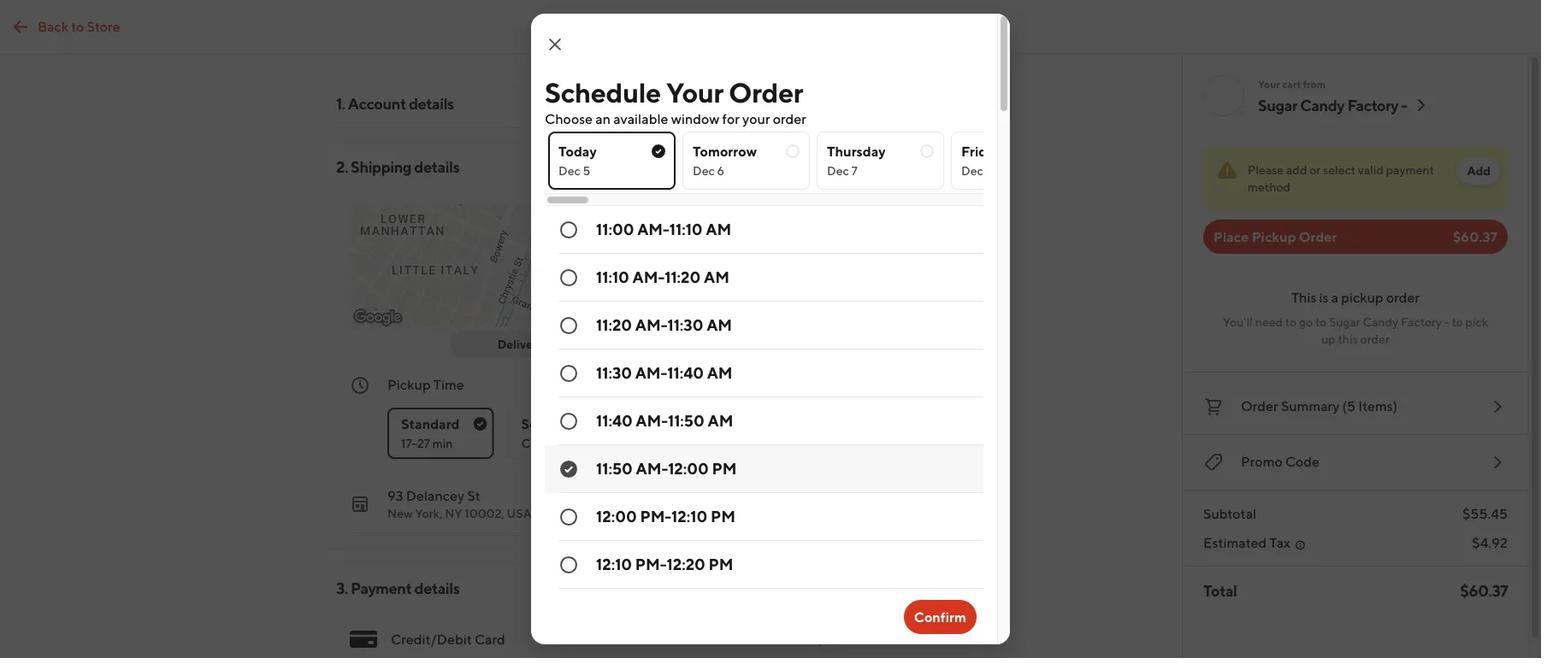 Task type: locate. For each thing, give the bounding box(es) containing it.
0 vertical spatial for
[[723, 111, 740, 127]]

4 schedule time available image from the top
[[559, 507, 579, 528]]

dec for thursday
[[827, 164, 850, 178]]

schedule time available image inside "radio"
[[559, 651, 579, 659]]

factory left pick
[[1402, 315, 1443, 329]]

3 schedule time available image from the top
[[559, 412, 579, 432]]

0 vertical spatial pm-
[[640, 507, 672, 526]]

details for 1. account details
[[409, 94, 454, 113]]

11:00
[[596, 220, 634, 238]]

order up your
[[729, 76, 804, 108]]

11:40
[[668, 364, 704, 382], [596, 412, 633, 430]]

you'll need to go to sugar candy factory - to pick up this order
[[1223, 315, 1489, 347]]

details right 2. shipping
[[414, 157, 460, 176]]

order
[[729, 76, 804, 108], [1300, 229, 1338, 245], [1242, 398, 1279, 415]]

order up is
[[1300, 229, 1338, 245]]

0 vertical spatial 12:10
[[672, 507, 708, 526]]

11:30
[[668, 316, 704, 334], [596, 364, 632, 382]]

a right is
[[1332, 290, 1339, 306]]

a
[[1332, 290, 1339, 306], [566, 437, 572, 451]]

am- for 12:00
[[636, 460, 668, 478]]

0 horizontal spatial 11:50
[[596, 460, 633, 478]]

0 horizontal spatial a
[[566, 437, 572, 451]]

am- for 11:20
[[633, 268, 665, 286]]

0 vertical spatial schedule
[[545, 76, 661, 108]]

schedule time available image
[[559, 220, 579, 240], [559, 364, 579, 384], [559, 651, 579, 659]]

2 vertical spatial details
[[415, 579, 460, 598]]

order
[[773, 111, 807, 127], [1387, 290, 1421, 306], [1361, 332, 1390, 347]]

pm- for 12:20
[[636, 555, 667, 574]]

candy down pickup
[[1364, 315, 1399, 329]]

1 vertical spatial 11:10
[[596, 268, 630, 286]]

am down 6
[[706, 220, 732, 238]]

0 vertical spatial candy
[[1301, 96, 1345, 114]]

schedule up an
[[545, 76, 661, 108]]

dec left 6
[[693, 164, 715, 178]]

None radio
[[549, 132, 676, 190], [817, 132, 945, 190], [952, 132, 1079, 190], [545, 350, 984, 398], [388, 408, 494, 460], [545, 446, 984, 494], [549, 132, 676, 190], [817, 132, 945, 190], [952, 132, 1079, 190], [545, 350, 984, 398], [388, 408, 494, 460]]

am- for 11:40
[[636, 364, 668, 382]]

order for your
[[729, 76, 804, 108]]

0 vertical spatial 12:00
[[668, 460, 709, 478]]

11:10 up 11:10 am-11:20 am
[[670, 220, 703, 238]]

details up credit/debit
[[415, 579, 460, 598]]

0 vertical spatial order
[[773, 111, 807, 127]]

your up window
[[667, 76, 724, 108]]

pm for 12:00 pm-12:10 pm
[[711, 507, 736, 526]]

0 horizontal spatial 11:30
[[596, 364, 632, 382]]

a left the time at bottom left
[[566, 437, 572, 451]]

to right the back
[[71, 18, 84, 34]]

17–27
[[401, 437, 430, 451]]

confirm button
[[904, 601, 977, 635]]

1 dec from the left
[[559, 164, 581, 178]]

am-
[[638, 220, 670, 238], [633, 268, 665, 286], [636, 316, 668, 334], [636, 364, 668, 382], [636, 412, 668, 430], [636, 460, 668, 478]]

choose up today at left
[[545, 111, 593, 127]]

1 schedule time available image from the top
[[559, 268, 579, 288]]

1 horizontal spatial sugar
[[1330, 315, 1361, 329]]

credit/debit
[[391, 632, 472, 648]]

am for 11:00 am-11:10 am
[[706, 220, 732, 238]]

order inside schedule your order choose an available window for your order
[[729, 76, 804, 108]]

3 schedule time available image from the top
[[559, 651, 579, 659]]

am for 11:20 am-11:30 am
[[707, 316, 733, 334]]

1 horizontal spatial for
[[723, 111, 740, 127]]

0 horizontal spatial 11:20
[[596, 316, 632, 334]]

pm right 12:20 on the left of the page
[[709, 555, 734, 574]]

0 vertical spatial 11:30
[[668, 316, 704, 334]]

to left go
[[1286, 315, 1297, 329]]

pickup time
[[388, 377, 464, 393]]

3 dec from the left
[[827, 164, 850, 178]]

option group
[[388, 394, 833, 460]]

12:00 up 12:00 pm-12:10 pm
[[668, 460, 709, 478]]

12:00 up 12:10 pm-12:20 pm
[[596, 507, 637, 526]]

1 vertical spatial 12:10
[[596, 555, 632, 574]]

schedule your order choose an available window for your order
[[545, 76, 807, 127]]

11:40 am-11:50 am
[[596, 412, 734, 430]]

candy down the from
[[1301, 96, 1345, 114]]

0 horizontal spatial your
[[667, 76, 724, 108]]

am- down 11:40 am-11:50 am
[[636, 460, 668, 478]]

1 horizontal spatial pickup
[[642, 338, 681, 352]]

1 horizontal spatial 12:10
[[672, 507, 708, 526]]

pm down schedule time selected option
[[711, 507, 736, 526]]

for up the time at bottom left
[[584, 416, 602, 433]]

2. shipping details
[[336, 157, 460, 176]]

time
[[434, 377, 464, 393]]

0 horizontal spatial candy
[[1301, 96, 1345, 114]]

min
[[433, 437, 453, 451]]

11:50 down the time at bottom left
[[596, 460, 633, 478]]

12:00 pm-12:10 pm
[[596, 507, 736, 526]]

pickup for pickup
[[642, 338, 681, 352]]

11:30 up 11:30 am-11:40 am
[[668, 316, 704, 334]]

pickup for pickup time
[[388, 377, 431, 393]]

am- right 11:00
[[638, 220, 670, 238]]

0 horizontal spatial 11:40
[[596, 412, 633, 430]]

to left pick
[[1453, 315, 1464, 329]]

3. payment
[[336, 579, 412, 598]]

-
[[1402, 96, 1408, 114], [1445, 315, 1450, 329]]

pm up 12:00 pm-12:10 pm
[[712, 460, 737, 478]]

$60.37
[[1454, 229, 1498, 245], [1461, 582, 1509, 600]]

1 vertical spatial order
[[1300, 229, 1338, 245]]

1 horizontal spatial candy
[[1364, 315, 1399, 329]]

0 horizontal spatial order
[[729, 76, 804, 108]]

12:10 down 12:00 pm-12:10 pm
[[596, 555, 632, 574]]

pm inside option
[[712, 460, 737, 478]]

am for 11:40 am-11:50 am
[[708, 412, 734, 430]]

1 horizontal spatial a
[[1332, 290, 1339, 306]]

pickup
[[1252, 229, 1297, 245], [642, 338, 681, 352], [388, 377, 431, 393]]

11:40 up the time at bottom left
[[596, 412, 633, 430]]

1. account
[[336, 94, 406, 113]]

1 vertical spatial $60.37
[[1461, 582, 1509, 600]]

promo
[[1242, 454, 1283, 470]]

order right pickup
[[1387, 290, 1421, 306]]

0 horizontal spatial for
[[584, 416, 602, 433]]

is
[[1320, 290, 1329, 306]]

pm
[[712, 460, 737, 478], [711, 507, 736, 526], [709, 555, 734, 574]]

1 vertical spatial candy
[[1364, 315, 1399, 329]]

11:20 down 11:10 am-11:20 am
[[596, 316, 632, 334]]

am up schedule time selected option
[[708, 412, 734, 430]]

11:10
[[670, 220, 703, 238], [596, 268, 630, 286]]

pickup left time
[[388, 377, 431, 393]]

dec 5
[[559, 164, 591, 178]]

am- for 11:50
[[636, 412, 668, 430]]

sugar
[[1259, 96, 1298, 114], [1330, 315, 1361, 329]]

2 vertical spatial order
[[1361, 332, 1390, 347]]

1 horizontal spatial factory
[[1402, 315, 1443, 329]]

candy inside you'll need to go to sugar candy factory - to pick up this order
[[1364, 315, 1399, 329]]

friday dec 8
[[962, 143, 1002, 178]]

2 vertical spatial order
[[1242, 398, 1279, 415]]

order right this
[[1361, 332, 1390, 347]]

valid
[[1359, 163, 1385, 177]]

1 vertical spatial schedule
[[522, 416, 581, 433]]

factory up valid
[[1348, 96, 1399, 114]]

am down pickup radio
[[707, 364, 733, 382]]

order inside you'll need to go to sugar candy factory - to pick up this order
[[1361, 332, 1390, 347]]

am- down pickup radio
[[636, 364, 668, 382]]

2 vertical spatial pickup
[[388, 377, 431, 393]]

11:30 down delivery or pickup selector "option group"
[[596, 364, 632, 382]]

11:50 up 11:50 am-12:00 pm
[[668, 412, 705, 430]]

order summary (5 items)
[[1242, 398, 1398, 415]]

sugar candy factory -
[[1259, 96, 1408, 114]]

new
[[388, 507, 413, 521]]

0 vertical spatial 11:40
[[668, 364, 704, 382]]

$60.37 down add button
[[1454, 229, 1498, 245]]

choose inside schedule your order choose an available window for your order
[[545, 111, 593, 127]]

dec inside friday dec 8
[[962, 164, 984, 178]]

method
[[1248, 180, 1291, 194]]

0 horizontal spatial sugar
[[1259, 96, 1298, 114]]

11:40 down pickup radio
[[668, 364, 704, 382]]

sugar down cart
[[1259, 96, 1298, 114]]

am- down 11:10 am-11:20 am
[[636, 316, 668, 334]]

1 vertical spatial sugar
[[1330, 315, 1361, 329]]

am- down 11:00 am-11:10 am
[[633, 268, 665, 286]]

show menu image
[[350, 626, 377, 654]]

12:10
[[672, 507, 708, 526], [596, 555, 632, 574]]

pickup right place
[[1252, 229, 1297, 245]]

or
[[1310, 163, 1321, 177]]

you'll
[[1223, 315, 1254, 329]]

0 vertical spatial pickup
[[1252, 229, 1297, 245]]

add button
[[1458, 157, 1502, 185]]

None radio
[[683, 132, 810, 190], [545, 206, 984, 254], [545, 254, 984, 302], [545, 302, 984, 350], [545, 398, 984, 446], [508, 408, 668, 460], [545, 494, 984, 542], [545, 542, 984, 590], [545, 590, 984, 638], [683, 132, 810, 190], [545, 206, 984, 254], [545, 254, 984, 302], [545, 302, 984, 350], [545, 398, 984, 446], [508, 408, 668, 460], [545, 494, 984, 542], [545, 542, 984, 590], [545, 590, 984, 638]]

1 vertical spatial 11:50
[[596, 460, 633, 478]]

promo code
[[1242, 454, 1320, 470]]

factory
[[1348, 96, 1399, 114], [1402, 315, 1443, 329]]

schedule
[[545, 76, 661, 108], [522, 416, 581, 433]]

1 vertical spatial a
[[566, 437, 572, 451]]

0 vertical spatial choose
[[545, 111, 593, 127]]

17–27 min
[[401, 437, 453, 451]]

your inside schedule your order choose an available window for your order
[[667, 76, 724, 108]]

1 vertical spatial 11:30
[[596, 364, 632, 382]]

pm- up 12:10 pm-12:20 pm
[[640, 507, 672, 526]]

none radio containing 11:50 am-12:00 pm
[[545, 446, 984, 494]]

7
[[852, 164, 858, 178]]

11:50 inside schedule time selected option
[[596, 460, 633, 478]]

close image
[[545, 34, 566, 55]]

2 schedule time available image from the top
[[559, 364, 579, 384]]

dec left 7
[[827, 164, 850, 178]]

1 vertical spatial factory
[[1402, 315, 1443, 329]]

2 dec from the left
[[693, 164, 715, 178]]

am- right later
[[636, 412, 668, 430]]

- up payment at the right top of page
[[1402, 96, 1408, 114]]

2 horizontal spatial order
[[1300, 229, 1338, 245]]

0 vertical spatial pm
[[712, 460, 737, 478]]

today
[[559, 143, 597, 160]]

schedule time available image for 11:40
[[559, 412, 579, 432]]

status
[[1204, 147, 1509, 210]]

pickup down 11:20 am-11:30 am
[[642, 338, 681, 352]]

order inside schedule your order choose an available window for your order
[[773, 111, 807, 127]]

schedule for for
[[522, 416, 581, 433]]

details
[[409, 94, 454, 113], [414, 157, 460, 176], [415, 579, 460, 598]]

this
[[1292, 290, 1317, 306]]

1 horizontal spatial 12:00
[[668, 460, 709, 478]]

0 vertical spatial sugar
[[1259, 96, 1298, 114]]

0 vertical spatial factory
[[1348, 96, 1399, 114]]

factory inside button
[[1348, 96, 1399, 114]]

dec left 8 on the right of the page
[[962, 164, 984, 178]]

for left your
[[723, 111, 740, 127]]

1 vertical spatial -
[[1445, 315, 1450, 329]]

sugar up this
[[1330, 315, 1361, 329]]

1 schedule time available image from the top
[[559, 220, 579, 240]]

schedule for later
[[522, 416, 634, 433]]

- inside you'll need to go to sugar candy factory - to pick up this order
[[1445, 315, 1450, 329]]

am for 11:30 am-11:40 am
[[707, 364, 733, 382]]

your left cart
[[1259, 78, 1281, 90]]

am- for 11:10
[[638, 220, 670, 238]]

choose up schedule time selected icon
[[522, 437, 564, 451]]

schedule up choose a time
[[522, 416, 581, 433]]

0 vertical spatial $60.37
[[1454, 229, 1498, 245]]

pm for 12:10 pm-12:20 pm
[[709, 555, 734, 574]]

am up 11:20 am-11:30 am
[[704, 268, 730, 286]]

- left pick
[[1445, 315, 1450, 329]]

1 horizontal spatial 11:50
[[668, 412, 705, 430]]

2 vertical spatial schedule time available image
[[559, 651, 579, 659]]

0 horizontal spatial factory
[[1348, 96, 1399, 114]]

3. payment details
[[336, 579, 460, 598]]

pm- down 12:00 pm-12:10 pm
[[636, 555, 667, 574]]

0 horizontal spatial -
[[1402, 96, 1408, 114]]

order left summary
[[1242, 398, 1279, 415]]

0 vertical spatial 11:50
[[668, 412, 705, 430]]

2 schedule time available image from the top
[[559, 316, 579, 336]]

0 vertical spatial details
[[409, 94, 454, 113]]

dec
[[559, 164, 581, 178], [693, 164, 715, 178], [827, 164, 850, 178], [962, 164, 984, 178]]

5 schedule time available image from the top
[[559, 555, 579, 576]]

0 vertical spatial a
[[1332, 290, 1339, 306]]

11:10 down 11:00
[[596, 268, 630, 286]]

1 vertical spatial for
[[584, 416, 602, 433]]

0 vertical spatial 11:10
[[670, 220, 703, 238]]

- inside button
[[1402, 96, 1408, 114]]

candy
[[1301, 96, 1345, 114], [1364, 315, 1399, 329]]

11:20 up 11:20 am-11:30 am
[[665, 268, 701, 286]]

st
[[468, 488, 481, 504]]

5
[[583, 164, 591, 178]]

sugar inside you'll need to go to sugar candy factory - to pick up this order
[[1330, 315, 1361, 329]]

1 vertical spatial pm
[[711, 507, 736, 526]]

12:10 up 12:20 on the left of the page
[[672, 507, 708, 526]]

0 vertical spatial -
[[1402, 96, 1408, 114]]

order right your
[[773, 111, 807, 127]]

schedule inside schedule your order choose an available window for your order
[[545, 76, 661, 108]]

option group containing standard
[[388, 394, 833, 460]]

items)
[[1359, 398, 1398, 415]]

1 horizontal spatial -
[[1445, 315, 1450, 329]]

4 dec from the left
[[962, 164, 984, 178]]

am- inside option
[[636, 460, 668, 478]]

$60.37 down $4.92
[[1461, 582, 1509, 600]]

0 vertical spatial order
[[729, 76, 804, 108]]

schedule time available image
[[559, 268, 579, 288], [559, 316, 579, 336], [559, 412, 579, 432], [559, 507, 579, 528], [559, 555, 579, 576]]

1 vertical spatial details
[[414, 157, 460, 176]]

0 vertical spatial 11:20
[[665, 268, 701, 286]]

1 vertical spatial pickup
[[642, 338, 681, 352]]

0 horizontal spatial pickup
[[388, 377, 431, 393]]

add
[[1287, 163, 1308, 177]]

details right 1. account
[[409, 94, 454, 113]]

for
[[723, 111, 740, 127], [584, 416, 602, 433]]

1 vertical spatial schedule time available image
[[559, 364, 579, 384]]

1 vertical spatial pm-
[[636, 555, 667, 574]]

0 vertical spatial schedule time available image
[[559, 220, 579, 240]]

pickup inside radio
[[642, 338, 681, 352]]

2 vertical spatial pm
[[709, 555, 734, 574]]

standard
[[401, 416, 460, 433]]

am up 11:30 am-11:40 am
[[707, 316, 733, 334]]

delivery or pickup selector option group
[[450, 331, 732, 359]]

11:20 am-11:30 am
[[596, 316, 733, 334]]

dec left 5
[[559, 164, 581, 178]]

11:00 am-11:10 am
[[596, 220, 732, 238]]

Schedule time available radio
[[545, 638, 984, 659]]

11:50
[[668, 412, 705, 430], [596, 460, 633, 478]]

1 horizontal spatial order
[[1242, 398, 1279, 415]]

0 horizontal spatial 12:00
[[596, 507, 637, 526]]

for inside schedule your order choose an available window for your order
[[723, 111, 740, 127]]



Task type: describe. For each thing, give the bounding box(es) containing it.
estimated
[[1204, 535, 1267, 552]]

code
[[1286, 454, 1320, 470]]

dec for today
[[559, 164, 581, 178]]

candy inside button
[[1301, 96, 1345, 114]]

to right go
[[1316, 315, 1327, 329]]

order for pickup
[[1300, 229, 1338, 245]]

select
[[1324, 163, 1356, 177]]

schedule for your
[[545, 76, 661, 108]]

2. shipping
[[336, 157, 412, 176]]

york,
[[415, 507, 443, 521]]

11:30 am-11:40 am
[[596, 364, 733, 382]]

12:00 inside schedule time selected option
[[668, 460, 709, 478]]

am- for 11:30
[[636, 316, 668, 334]]

pick
[[1466, 315, 1489, 329]]

available
[[614, 111, 669, 127]]

your
[[743, 111, 771, 127]]

up
[[1322, 332, 1336, 347]]

1 vertical spatial 12:00
[[596, 507, 637, 526]]

back to store button
[[0, 10, 131, 44]]

an
[[596, 111, 611, 127]]

Pickup radio
[[591, 331, 732, 359]]

schedule time available image for 11:30
[[559, 364, 579, 384]]

pm for 11:50 am-12:00 pm
[[712, 460, 737, 478]]

delancey
[[406, 488, 465, 504]]

dec 6
[[693, 164, 725, 178]]

$55.45
[[1463, 506, 1509, 522]]

pickup
[[1342, 290, 1384, 306]]

dec for tomorrow
[[693, 164, 715, 178]]

1 vertical spatial order
[[1387, 290, 1421, 306]]

store
[[87, 18, 120, 34]]

11:50 am-12:00 pm
[[596, 460, 737, 478]]

12:20
[[667, 555, 706, 574]]

0 horizontal spatial 11:10
[[596, 268, 630, 286]]

go
[[1300, 315, 1314, 329]]

93 delancey st new york,  ny 10002,  usa
[[388, 488, 532, 521]]

cart
[[1283, 78, 1302, 90]]

please add or select valid payment method
[[1248, 163, 1435, 194]]

thursday
[[827, 143, 886, 160]]

8
[[986, 164, 993, 178]]

93
[[388, 488, 404, 504]]

add new payment method image
[[812, 630, 833, 650]]

friday
[[962, 143, 1002, 160]]

1 vertical spatial 11:20
[[596, 316, 632, 334]]

choose a time
[[522, 437, 599, 451]]

need
[[1256, 315, 1284, 329]]

back to store
[[38, 18, 120, 34]]

schedule time available image for 11:00
[[559, 220, 579, 240]]

1 horizontal spatial 11:10
[[670, 220, 703, 238]]

this
[[1339, 332, 1359, 347]]

(5
[[1343, 398, 1356, 415]]

back
[[38, 18, 69, 34]]

dec 7
[[827, 164, 858, 178]]

1 vertical spatial choose
[[522, 437, 564, 451]]

your cart from
[[1259, 78, 1326, 90]]

details for 3. payment details
[[415, 579, 460, 598]]

0 horizontal spatial 12:10
[[596, 555, 632, 574]]

credit/debit card
[[391, 632, 506, 648]]

later
[[605, 416, 634, 433]]

this is a pickup order
[[1292, 290, 1421, 306]]

11:10 am-11:20 am
[[596, 268, 730, 286]]

Delivery radio
[[450, 331, 602, 359]]

usa
[[507, 507, 532, 521]]

factory inside you'll need to go to sugar candy factory - to pick up this order
[[1402, 315, 1443, 329]]

6
[[718, 164, 725, 178]]

to inside "button"
[[71, 18, 84, 34]]

subtotal
[[1204, 506, 1257, 522]]

tomorrow
[[693, 143, 757, 160]]

sugar candy factory - button
[[1259, 95, 1432, 116]]

summary
[[1282, 398, 1340, 415]]

credit/debit card menu
[[336, 613, 846, 659]]

details for 2. shipping details
[[414, 157, 460, 176]]

sugar inside button
[[1259, 96, 1298, 114]]

none radio schedule time selected
[[545, 446, 984, 494]]

status containing please add or select valid payment method
[[1204, 147, 1509, 210]]

schedule time available image for 11:10
[[559, 268, 579, 288]]

1 horizontal spatial 11:40
[[668, 364, 704, 382]]

schedule time available image for 12:00
[[559, 507, 579, 528]]

promo code button
[[1204, 449, 1509, 477]]

1 horizontal spatial 11:20
[[665, 268, 701, 286]]

confirm
[[915, 610, 967, 626]]

place
[[1214, 229, 1250, 245]]

order summary (5 items) button
[[1204, 394, 1509, 421]]

schedule time selected image
[[559, 460, 579, 480]]

schedule time available image for 11:20
[[559, 316, 579, 336]]

add
[[1468, 164, 1492, 178]]

tax
[[1270, 535, 1291, 552]]

total
[[1204, 582, 1238, 600]]

place pickup order
[[1214, 229, 1338, 245]]

am for 11:10 am-11:20 am
[[704, 268, 730, 286]]

please
[[1248, 163, 1285, 177]]

ny
[[445, 507, 463, 521]]

schedule time available image for 12:10
[[559, 555, 579, 576]]

10002,
[[465, 507, 505, 521]]

2 horizontal spatial pickup
[[1252, 229, 1297, 245]]

pm- for 12:10
[[640, 507, 672, 526]]

delivery
[[498, 338, 544, 352]]

ben.nelson1980@gmail.com
[[670, 95, 846, 112]]

card
[[475, 632, 506, 648]]

1 vertical spatial 11:40
[[596, 412, 633, 430]]

payment
[[1387, 163, 1435, 177]]

1. account details
[[336, 94, 454, 113]]

$4.92
[[1473, 535, 1509, 552]]

12:10 pm-12:20 pm
[[596, 555, 734, 574]]

time
[[575, 437, 599, 451]]

1 horizontal spatial your
[[1259, 78, 1281, 90]]

order inside button
[[1242, 398, 1279, 415]]

window
[[672, 111, 720, 127]]

from
[[1304, 78, 1326, 90]]

1 horizontal spatial 11:30
[[668, 316, 704, 334]]



Task type: vqa. For each thing, say whether or not it's contained in the screenshot.
pets image
no



